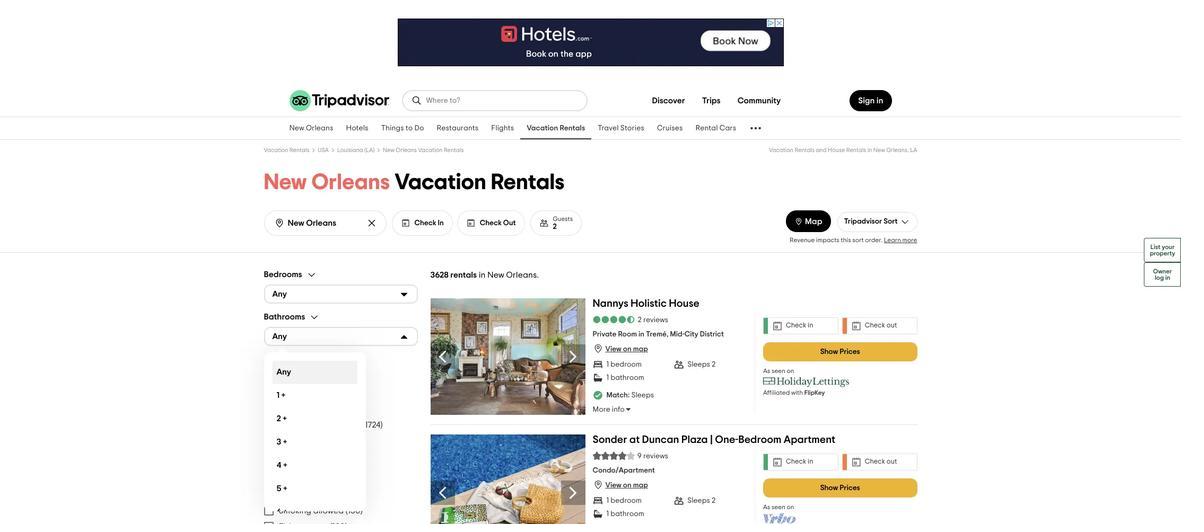 Task type: locate. For each thing, give the bounding box(es) containing it.
sign in
[[859, 97, 884, 105]]

view on map button down the room at right bottom
[[593, 344, 648, 355]]

2 as from the top
[[764, 504, 771, 511]]

rental cars link
[[690, 117, 743, 140]]

0 vertical spatial as seen on
[[764, 368, 795, 374]]

as seen on up vrbo.com logo
[[764, 504, 795, 511]]

list box containing any
[[264, 353, 366, 525]]

1 vertical spatial menu
[[264, 471, 418, 525]]

view
[[606, 346, 622, 353], [606, 482, 622, 490]]

0 horizontal spatial vacation rentals link
[[264, 148, 310, 153]]

0 vertical spatial vacation rentals
[[527, 125, 585, 132]]

search image
[[412, 96, 422, 106], [274, 218, 285, 229]]

sleeps
[[688, 361, 710, 369], [632, 392, 654, 400], [688, 498, 710, 505]]

one-
[[715, 435, 739, 445]]

and
[[816, 148, 827, 153]]

travel stories link
[[592, 117, 651, 140]]

orleans down louisiana
[[312, 171, 390, 194]]

+ up 3 +
[[283, 415, 287, 423]]

1 vertical spatial show
[[264, 439, 284, 447]]

tripadvisor sort
[[845, 218, 898, 226]]

cruises
[[657, 125, 683, 132]]

district
[[700, 331, 724, 339]]

+ right 6
[[284, 508, 288, 517]]

+ down internet
[[282, 392, 286, 400]]

show all button
[[264, 438, 295, 448]]

2 bedroom from the top
[[611, 498, 642, 505]]

2 check out from the top
[[865, 459, 898, 466]]

as for nannys holistic house
[[764, 368, 771, 374]]

0 vertical spatial view
[[606, 346, 622, 353]]

1 horizontal spatial search search field
[[426, 96, 578, 106]]

0 vertical spatial 1 bedroom
[[607, 361, 642, 369]]

vacation down do
[[418, 148, 443, 153]]

1 1 bedroom from the top
[[607, 361, 642, 369]]

1 vertical spatial out
[[887, 459, 898, 466]]

as up affiliated
[[764, 368, 771, 374]]

any down bathrooms
[[272, 333, 287, 341]]

0 vertical spatial show
[[821, 348, 839, 356]]

0 horizontal spatial vacation rentals
[[264, 148, 310, 153]]

0 vertical spatial prices
[[840, 348, 861, 356]]

orleans up usa
[[306, 125, 333, 132]]

2 vertical spatial any
[[277, 368, 291, 377]]

+ for 1 +
[[282, 392, 286, 400]]

check inside "popup button"
[[480, 219, 502, 227]]

list
[[1151, 244, 1161, 250]]

check
[[415, 219, 436, 227], [480, 219, 502, 227], [786, 323, 807, 330], [865, 323, 886, 330], [786, 459, 807, 466], [865, 459, 886, 466]]

search search field left "clear" image
[[288, 218, 358, 228]]

+ for 4 +
[[283, 462, 287, 470]]

2 view on map from the top
[[606, 482, 648, 490]]

0 vertical spatial out
[[887, 323, 898, 330]]

orleans down to
[[396, 148, 417, 153]]

things to do link
[[375, 117, 431, 140]]

1 vertical spatial view on map
[[606, 482, 648, 490]]

1 vertical spatial reviews
[[644, 453, 669, 460]]

vacation rentals link left travel
[[521, 117, 592, 140]]

show left all
[[264, 439, 284, 447]]

show prices for sonder at duncan plaza | one-bedroom apartment
[[821, 485, 861, 492]]

orleans for the new orleans link
[[306, 125, 333, 132]]

vacation
[[527, 125, 558, 132], [264, 148, 288, 153], [418, 148, 443, 153], [769, 148, 794, 153], [395, 171, 487, 194]]

view on map button down condo/apartment
[[593, 480, 648, 491]]

1 bathroom down condo/apartment
[[607, 511, 645, 518]]

group containing bathrooms
[[264, 312, 418, 525]]

group
[[264, 270, 418, 304], [264, 312, 418, 525], [264, 355, 418, 448], [264, 457, 418, 525]]

0 vertical spatial bathroom
[[611, 375, 645, 382]]

0 vertical spatial menu
[[264, 370, 418, 433]]

1 vertical spatial 1 bedroom
[[607, 498, 642, 505]]

1 bedroom from the top
[[611, 361, 642, 369]]

prices
[[840, 348, 861, 356], [840, 485, 861, 492]]

0 vertical spatial as
[[764, 368, 771, 374]]

allowed
[[313, 507, 344, 516]]

show prices for nannys holistic house
[[821, 348, 861, 356]]

2 view on map button from the top
[[593, 480, 648, 491]]

2 vertical spatial show
[[821, 485, 839, 492]]

condo/apartment
[[593, 468, 655, 475]]

orleans
[[306, 125, 333, 132], [396, 148, 417, 153], [312, 171, 390, 194]]

check out
[[480, 219, 516, 227]]

1 bedroom for condo/apartment
[[607, 498, 642, 505]]

new orleans vacation rentals down new orleans vacation rentals link at the left top of page
[[264, 171, 565, 194]]

0 vertical spatial 1 bathroom
[[607, 375, 645, 382]]

bedroom down condo/apartment
[[611, 498, 642, 505]]

on
[[623, 346, 632, 353], [787, 368, 795, 374], [623, 482, 632, 490], [787, 504, 795, 511]]

show for sonder at duncan plaza | one-bedroom apartment
[[821, 485, 839, 492]]

vacation rentals for vacation rentals link to the bottom
[[264, 148, 310, 153]]

owner log in button
[[1145, 262, 1182, 287]]

1 vertical spatial vacation rentals
[[264, 148, 310, 153]]

show down apartment
[[821, 485, 839, 492]]

vacation rentals link
[[521, 117, 592, 140], [264, 148, 310, 153]]

1 bathroom for private room in tremé, mid-city district
[[607, 375, 645, 382]]

bathroom up match: sleeps on the bottom right
[[611, 375, 645, 382]]

in
[[877, 97, 884, 105], [868, 148, 873, 153], [479, 271, 486, 279], [1166, 275, 1171, 281], [808, 323, 814, 330], [639, 331, 645, 339], [808, 459, 814, 466]]

check in button
[[392, 211, 453, 236]]

group containing amenities
[[264, 355, 418, 448]]

1 vertical spatial search search field
[[288, 218, 358, 228]]

1 check in from the top
[[786, 323, 814, 330]]

2 map from the top
[[633, 482, 648, 490]]

any for 1st any popup button
[[272, 290, 287, 299]]

2 prices from the top
[[840, 485, 861, 492]]

0 vertical spatial check out
[[865, 323, 898, 330]]

Search search field
[[426, 96, 578, 106], [288, 218, 358, 228]]

0 vertical spatial view on map
[[606, 346, 648, 353]]

1 vertical spatial seen
[[772, 504, 786, 511]]

things to do
[[381, 125, 424, 132]]

vacation rentals left travel
[[527, 125, 585, 132]]

1 vertical spatial sleeps
[[632, 392, 654, 400]]

1 vertical spatial bathroom
[[611, 511, 645, 518]]

0 vertical spatial any button
[[264, 285, 418, 304]]

log
[[1155, 275, 1165, 281]]

rentals left the and
[[795, 148, 815, 153]]

1
[[607, 361, 609, 369], [607, 375, 609, 382], [277, 392, 280, 400], [607, 498, 609, 505], [607, 511, 609, 518]]

1 bathroom
[[607, 375, 645, 382], [607, 511, 645, 518]]

1 vertical spatial view
[[606, 482, 622, 490]]

view down private
[[606, 346, 622, 353]]

2 out from the top
[[887, 459, 898, 466]]

vacation down new orleans vacation rentals link at the left top of page
[[395, 171, 487, 194]]

1 vertical spatial orleans
[[396, 148, 417, 153]]

out for sonder at duncan plaza | one-bedroom apartment
[[887, 459, 898, 466]]

other outdoor space (1724)
[[279, 421, 383, 430]]

view on map button
[[593, 344, 648, 355], [593, 480, 648, 491]]

0 vertical spatial any
[[272, 290, 287, 299]]

reviews right 9 in the bottom right of the page
[[644, 453, 669, 460]]

1 bedroom down condo/apartment
[[607, 498, 642, 505]]

restaurants link
[[431, 117, 485, 140]]

new orleans vacation rentals link
[[383, 148, 464, 153]]

None search field
[[403, 91, 587, 110]]

0 vertical spatial reviews
[[644, 317, 669, 324]]

3 group from the top
[[264, 355, 418, 448]]

show up holidaylettings.com logo
[[821, 348, 839, 356]]

vacation down the new orleans link
[[264, 148, 288, 153]]

1 view on map from the top
[[606, 346, 648, 353]]

internet
[[279, 373, 309, 382]]

rentals
[[560, 125, 585, 132], [290, 148, 310, 153], [444, 148, 464, 153], [795, 148, 815, 153], [847, 148, 867, 153], [491, 171, 565, 194]]

2 show prices from the top
[[821, 485, 861, 492]]

1 any button from the top
[[264, 285, 418, 304]]

0 vertical spatial show prices
[[821, 348, 861, 356]]

view down condo/apartment
[[606, 482, 622, 490]]

bathroom down condo/apartment
[[611, 511, 645, 518]]

5
[[277, 485, 282, 494]]

house up the 'mid-'
[[669, 299, 700, 309]]

rentals up out
[[491, 171, 565, 194]]

search image up do
[[412, 96, 422, 106]]

travel stories
[[598, 125, 645, 132]]

map down the room at right bottom
[[633, 346, 648, 353]]

+ for 5 +
[[283, 485, 287, 494]]

0 horizontal spatial house
[[669, 299, 700, 309]]

1 menu from the top
[[264, 370, 418, 433]]

check in for sonder at duncan plaza | one-bedroom apartment
[[786, 459, 814, 466]]

1 1 bathroom from the top
[[607, 375, 645, 382]]

1 show prices from the top
[[821, 348, 861, 356]]

1 bedroom for private room in tremé, mid-city district
[[607, 361, 642, 369]]

show prices button
[[764, 343, 918, 362], [764, 479, 918, 498]]

any
[[272, 290, 287, 299], [272, 333, 287, 341], [277, 368, 291, 377]]

1 bathroom up match: sleeps on the bottom right
[[607, 375, 645, 382]]

0 vertical spatial map
[[633, 346, 648, 353]]

1 vertical spatial show prices
[[821, 485, 861, 492]]

2 any button from the top
[[264, 327, 418, 346]]

1 sleeps 2 from the top
[[688, 361, 716, 369]]

4 group from the top
[[264, 457, 418, 525]]

2 1 bathroom from the top
[[607, 511, 645, 518]]

any down bedrooms
[[272, 290, 287, 299]]

seen up affiliated
[[772, 368, 786, 374]]

1 bathroom from the top
[[611, 375, 645, 382]]

any button
[[264, 285, 418, 304], [264, 327, 418, 346]]

flipkey
[[805, 390, 825, 396]]

vacation rentals link down new orleans
[[264, 148, 310, 153]]

1 bedroom down the room at right bottom
[[607, 361, 642, 369]]

sonder at duncan plaza | one-bedroom apartment link
[[593, 435, 836, 450]]

2 menu from the top
[[264, 471, 418, 525]]

sort
[[853, 237, 864, 243]]

1 as from the top
[[764, 368, 771, 374]]

bathroom for condo/apartment
[[611, 511, 645, 518]]

1 out from the top
[[887, 323, 898, 330]]

any down amenities
[[277, 368, 291, 377]]

1 vertical spatial as seen on
[[764, 504, 795, 511]]

1 bedroom
[[607, 361, 642, 369], [607, 498, 642, 505]]

as seen on up affiliated
[[764, 368, 795, 374]]

order.
[[866, 237, 883, 243]]

cars
[[720, 125, 737, 132]]

list your property
[[1150, 244, 1176, 257]]

1 vertical spatial check out
[[865, 459, 898, 466]]

2 1 bedroom from the top
[[607, 498, 642, 505]]

reviews up tremé,
[[644, 317, 669, 324]]

1 prices from the top
[[840, 348, 861, 356]]

any inside list box
[[277, 368, 291, 377]]

pet
[[279, 491, 291, 500]]

view on map button for condo/apartment
[[593, 480, 648, 491]]

check inside popup button
[[415, 219, 436, 227]]

0 vertical spatial seen
[[772, 368, 786, 374]]

0 vertical spatial orleans
[[306, 125, 333, 132]]

1 as seen on from the top
[[764, 368, 795, 374]]

+ right 5
[[283, 485, 287, 494]]

rental
[[696, 125, 718, 132]]

0 vertical spatial search image
[[412, 96, 422, 106]]

nannys holistic house, vacation rental in new orleans image
[[431, 299, 586, 415]]

new orleans vacation rentals down do
[[383, 148, 464, 153]]

vacation left the and
[[769, 148, 794, 153]]

list box
[[264, 353, 366, 525]]

do
[[415, 125, 424, 132]]

nannys
[[593, 299, 629, 309]]

0 vertical spatial check in
[[786, 323, 814, 330]]

in
[[438, 219, 444, 227]]

view on map
[[606, 346, 648, 353], [606, 482, 648, 490]]

check out
[[865, 323, 898, 330], [865, 459, 898, 466]]

view for private room in tremé, mid-city district
[[606, 346, 622, 353]]

1 group from the top
[[264, 270, 418, 304]]

check in for nannys holistic house
[[786, 323, 814, 330]]

1 horizontal spatial vacation rentals link
[[521, 117, 592, 140]]

0 vertical spatial sleeps
[[688, 361, 710, 369]]

2 view from the top
[[606, 482, 622, 490]]

0 horizontal spatial search search field
[[288, 218, 358, 228]]

2 bathroom from the top
[[611, 511, 645, 518]]

2 check in from the top
[[786, 459, 814, 466]]

map button
[[786, 211, 831, 232]]

new orleans
[[289, 125, 333, 132]]

search search field up flights link
[[426, 96, 578, 106]]

0 vertical spatial bedroom
[[611, 361, 642, 369]]

2 as seen on from the top
[[764, 504, 795, 511]]

1 vertical spatial view on map button
[[593, 480, 648, 491]]

1 vertical spatial house
[[669, 299, 700, 309]]

air
[[279, 389, 290, 398]]

0 vertical spatial view on map button
[[593, 344, 648, 355]]

1 vertical spatial 1 bathroom
[[607, 511, 645, 518]]

2 show prices button from the top
[[764, 479, 918, 498]]

0 horizontal spatial search image
[[274, 218, 285, 229]]

2 seen from the top
[[772, 504, 786, 511]]

show prices button for sonder at duncan plaza | one-bedroom apartment
[[764, 479, 918, 498]]

1 vertical spatial sleeps 2
[[688, 498, 716, 505]]

house right the and
[[828, 148, 845, 153]]

+ right 4 on the bottom left of page
[[283, 462, 287, 470]]

rentals
[[451, 271, 477, 279]]

1 vertical spatial any
[[272, 333, 287, 341]]

sign
[[859, 97, 875, 105]]

0 vertical spatial show prices button
[[764, 343, 918, 362]]

view on map down condo/apartment
[[606, 482, 648, 490]]

out for nannys holistic house
[[887, 323, 898, 330]]

1 view on map button from the top
[[593, 344, 648, 355]]

list box inside group
[[264, 353, 366, 525]]

1 vertical spatial check in
[[786, 459, 814, 466]]

1 vertical spatial vacation rentals link
[[264, 148, 310, 153]]

seen up vrbo.com logo
[[772, 504, 786, 511]]

map down condo/apartment
[[633, 482, 648, 490]]

rentals right the and
[[847, 148, 867, 153]]

as
[[764, 368, 771, 374], [764, 504, 771, 511]]

tremé,
[[646, 331, 669, 339]]

0 vertical spatial new orleans vacation rentals
[[383, 148, 464, 153]]

1 vertical spatial show prices button
[[764, 479, 918, 498]]

show prices button for nannys holistic house
[[764, 343, 918, 362]]

bedroom down the room at right bottom
[[611, 361, 642, 369]]

vrbo.com logo image
[[764, 513, 797, 524]]

1 bathroom for condo/apartment
[[607, 511, 645, 518]]

match:
[[607, 392, 630, 400]]

1 view from the top
[[606, 346, 622, 353]]

bathroom for private room in tremé, mid-city district
[[611, 375, 645, 382]]

seen for nannys holistic house
[[772, 368, 786, 374]]

1 vertical spatial as
[[764, 504, 771, 511]]

search image up bedrooms
[[274, 218, 285, 229]]

1 horizontal spatial vacation rentals
[[527, 125, 585, 132]]

rentals left travel
[[560, 125, 585, 132]]

1 vertical spatial bedroom
[[611, 498, 642, 505]]

1 vertical spatial map
[[633, 482, 648, 490]]

menu
[[264, 370, 418, 433], [264, 471, 418, 525]]

1 horizontal spatial search image
[[412, 96, 422, 106]]

as for sonder at duncan plaza | one-bedroom apartment
[[764, 504, 771, 511]]

wifi
[[321, 373, 335, 382]]

+ right 3
[[283, 438, 287, 447]]

+
[[282, 392, 286, 400], [283, 415, 287, 423], [283, 438, 287, 447], [283, 462, 287, 470], [283, 485, 287, 494], [284, 508, 288, 517]]

2 sleeps 2 from the top
[[688, 498, 716, 505]]

as up vrbo.com logo
[[764, 504, 771, 511]]

impacts
[[817, 237, 840, 243]]

discover button
[[644, 90, 694, 111]]

0 vertical spatial house
[[828, 148, 845, 153]]

1 vertical spatial any button
[[264, 327, 418, 346]]

in inside owner log in
[[1166, 275, 1171, 281]]

sleeps 2
[[688, 361, 716, 369], [688, 498, 716, 505]]

2 group from the top
[[264, 312, 418, 525]]

prices for sonder at duncan plaza | one-bedroom apartment
[[840, 485, 861, 492]]

1 horizontal spatial house
[[828, 148, 845, 153]]

view on map down the room at right bottom
[[606, 346, 648, 353]]

1 show prices button from the top
[[764, 343, 918, 362]]

1 seen from the top
[[772, 368, 786, 374]]

(3444)
[[344, 389, 366, 398]]

1 vertical spatial search image
[[274, 218, 285, 229]]

rentals down the restaurants
[[444, 148, 464, 153]]

0 vertical spatial sleeps 2
[[688, 361, 716, 369]]

owner log in
[[1154, 268, 1173, 281]]

1 map from the top
[[633, 346, 648, 353]]

vacation rentals down new orleans
[[264, 148, 310, 153]]

1 vertical spatial prices
[[840, 485, 861, 492]]

prices for nannys holistic house
[[840, 348, 861, 356]]

menu containing pet friendly (841)
[[264, 471, 418, 525]]

more
[[593, 407, 611, 414]]

1 check out from the top
[[865, 323, 898, 330]]

as seen on for sonder at duncan plaza | one-bedroom apartment
[[764, 504, 795, 511]]

2 vertical spatial sleeps
[[688, 498, 710, 505]]

3628 rentals in new orleans.
[[431, 271, 539, 279]]

show inside button
[[264, 439, 284, 447]]



Task type: describe. For each thing, give the bounding box(es) containing it.
internet or wifi (3532)
[[279, 373, 360, 382]]

sleeps 2 for private room in tremé, mid-city district
[[688, 361, 716, 369]]

orleans for new orleans vacation rentals link at the left top of page
[[396, 148, 417, 153]]

orleans.
[[506, 271, 539, 279]]

learn
[[884, 237, 902, 243]]

sleeps for 9 reviews
[[688, 498, 710, 505]]

search image for the top search search box
[[412, 96, 422, 106]]

smoking allowed (130)
[[279, 507, 363, 516]]

check out for sonder at duncan plaza | one-bedroom apartment
[[865, 459, 898, 466]]

sonder
[[593, 435, 627, 445]]

0 vertical spatial vacation rentals link
[[521, 117, 592, 140]]

check in
[[415, 219, 444, 227]]

(la)
[[365, 148, 375, 153]]

owner
[[1154, 268, 1173, 275]]

+ for 6 +
[[284, 508, 288, 517]]

louisiana
[[337, 148, 363, 153]]

bedroom for private room in tremé, mid-city district
[[611, 361, 642, 369]]

any for second any popup button from the top
[[272, 333, 287, 341]]

tripadvisor
[[845, 218, 883, 226]]

air conditioning (3444)
[[279, 389, 366, 398]]

(130)
[[346, 507, 363, 516]]

map
[[806, 217, 823, 226]]

vacation rentals for the top vacation rentals link
[[527, 125, 585, 132]]

on down condo/apartment
[[623, 482, 632, 490]]

sleeps for 2 reviews
[[688, 361, 710, 369]]

plaza
[[682, 435, 708, 445]]

revenue
[[790, 237, 815, 243]]

|
[[710, 435, 713, 445]]

cruises link
[[651, 117, 690, 140]]

seen for sonder at duncan plaza | one-bedroom apartment
[[772, 504, 786, 511]]

match: sleeps
[[607, 392, 654, 400]]

other
[[279, 421, 301, 430]]

holidaylettings.com logo image
[[764, 377, 850, 388]]

sort
[[884, 218, 898, 226]]

new orleans link
[[283, 117, 340, 140]]

more info
[[593, 407, 625, 414]]

as seen on for nannys holistic house
[[764, 368, 795, 374]]

on down the room at right bottom
[[623, 346, 632, 353]]

travel
[[598, 125, 619, 132]]

(841)
[[324, 491, 341, 500]]

2 reviews
[[638, 317, 669, 324]]

room
[[618, 331, 637, 339]]

trips button
[[694, 90, 729, 111]]

1 vertical spatial new orleans vacation rentals
[[264, 171, 565, 194]]

0 vertical spatial search search field
[[426, 96, 578, 106]]

sonder at duncan plaza | one-bedroom apartment, vacation rental in new orleans image
[[431, 435, 586, 525]]

check out button
[[457, 211, 525, 236]]

vacation right flights link
[[527, 125, 558, 132]]

rentals left usa
[[290, 148, 310, 153]]

bedrooms
[[264, 271, 302, 279]]

mid-
[[670, 331, 685, 339]]

list your property button
[[1145, 238, 1182, 262]]

+ for 2 +
[[283, 415, 287, 423]]

community
[[738, 97, 781, 105]]

private room in tremé, mid-city district
[[593, 331, 724, 339]]

3628
[[431, 271, 449, 279]]

view for condo/apartment
[[606, 482, 622, 490]]

1 inside group
[[277, 392, 280, 400]]

to
[[406, 125, 413, 132]]

private
[[593, 331, 617, 339]]

group containing bedrooms
[[264, 270, 418, 304]]

amenities
[[264, 356, 301, 364]]

9
[[638, 453, 642, 460]]

affiliated
[[764, 390, 790, 396]]

suitability
[[264, 457, 302, 466]]

9 reviews
[[638, 453, 669, 460]]

guests 2
[[553, 216, 573, 231]]

space
[[337, 421, 361, 430]]

trips
[[702, 97, 721, 105]]

learn more link
[[884, 237, 918, 243]]

on up vrbo.com logo
[[787, 504, 795, 511]]

flights link
[[485, 117, 521, 140]]

show for nannys holistic house
[[821, 348, 839, 356]]

reviews for 9 reviews
[[644, 453, 669, 460]]

reviews for 2 reviews
[[644, 317, 669, 324]]

info
[[612, 407, 625, 414]]

community button
[[729, 90, 790, 111]]

out
[[503, 219, 516, 227]]

advertisement region
[[398, 19, 784, 66]]

nannys holistic house link
[[593, 299, 700, 313]]

check out for nannys holistic house
[[865, 323, 898, 330]]

group containing suitability
[[264, 457, 418, 525]]

friendly
[[293, 491, 322, 500]]

sleeps 2 for condo/apartment
[[688, 498, 716, 505]]

4 +
[[277, 462, 287, 470]]

house inside nannys holistic house link
[[669, 299, 700, 309]]

5 +
[[277, 485, 287, 494]]

view on map for 2 reviews
[[606, 346, 648, 353]]

smoking
[[279, 507, 312, 516]]

on up holidaylettings.com logo
[[787, 368, 795, 374]]

vacation rentals and house rentals in new orleans, la
[[769, 148, 918, 153]]

bedroom for condo/apartment
[[611, 498, 642, 505]]

this
[[841, 237, 851, 243]]

conditioning
[[291, 389, 342, 398]]

map for 2
[[633, 346, 648, 353]]

search image for the bottom search search box
[[274, 218, 285, 229]]

bathrooms
[[264, 313, 305, 322]]

2 inside 'guests 2'
[[553, 223, 557, 231]]

guests
[[553, 216, 573, 222]]

or
[[311, 373, 319, 382]]

1 +
[[277, 392, 286, 400]]

2 vertical spatial orleans
[[312, 171, 390, 194]]

tripadvisor image
[[289, 90, 389, 111]]

restaurants
[[437, 125, 479, 132]]

revenue impacts this sort order. learn more
[[790, 237, 918, 243]]

+ for 3 +
[[283, 438, 287, 447]]

flights
[[492, 125, 514, 132]]

sonder at duncan plaza | one-bedroom apartment
[[593, 435, 836, 445]]

stories
[[621, 125, 645, 132]]

outdoor
[[303, 421, 335, 430]]

nannys holistic house
[[593, 299, 700, 309]]

hotels link
[[340, 117, 375, 140]]

map for 9
[[633, 482, 648, 490]]

2 +
[[277, 415, 287, 423]]

menu containing internet or wifi (3532)
[[264, 370, 418, 433]]

pet friendly (841)
[[279, 491, 341, 500]]

view on map for 9 reviews
[[606, 482, 648, 490]]

rental cars
[[696, 125, 737, 132]]

view on map button for private room in tremé, mid-city district
[[593, 344, 648, 355]]

clear image
[[366, 218, 377, 229]]

discover
[[652, 97, 685, 105]]

6
[[277, 508, 282, 517]]

usa link
[[318, 148, 329, 153]]



Task type: vqa. For each thing, say whether or not it's contained in the screenshot.
Holistic
yes



